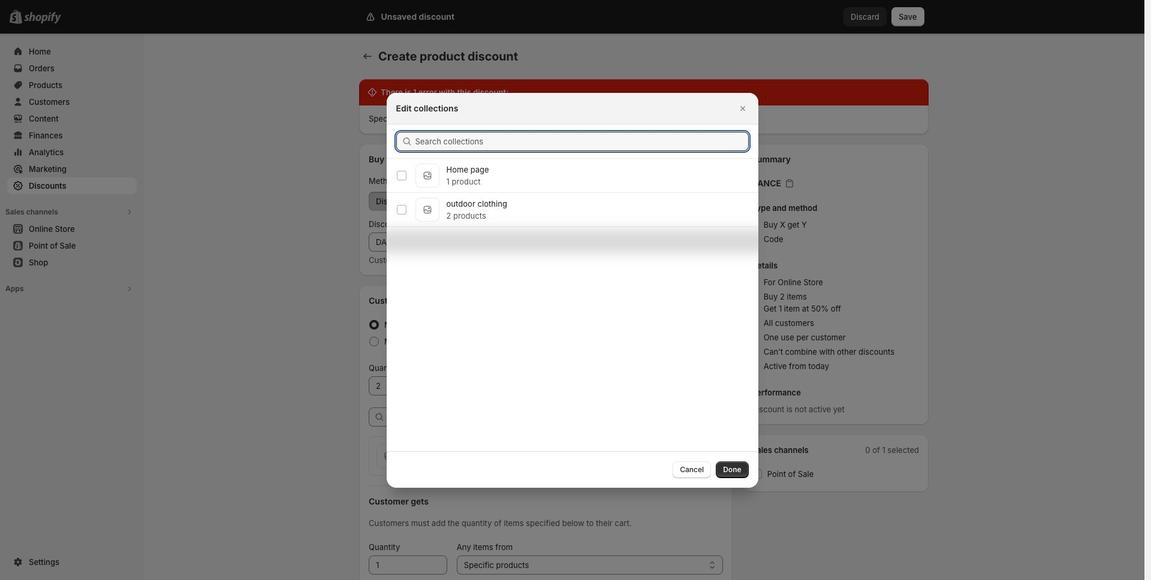 Task type: locate. For each thing, give the bounding box(es) containing it.
dialog
[[0, 93, 1144, 488]]

Search collections text field
[[415, 132, 748, 151]]



Task type: describe. For each thing, give the bounding box(es) containing it.
shopify image
[[24, 12, 61, 24]]



